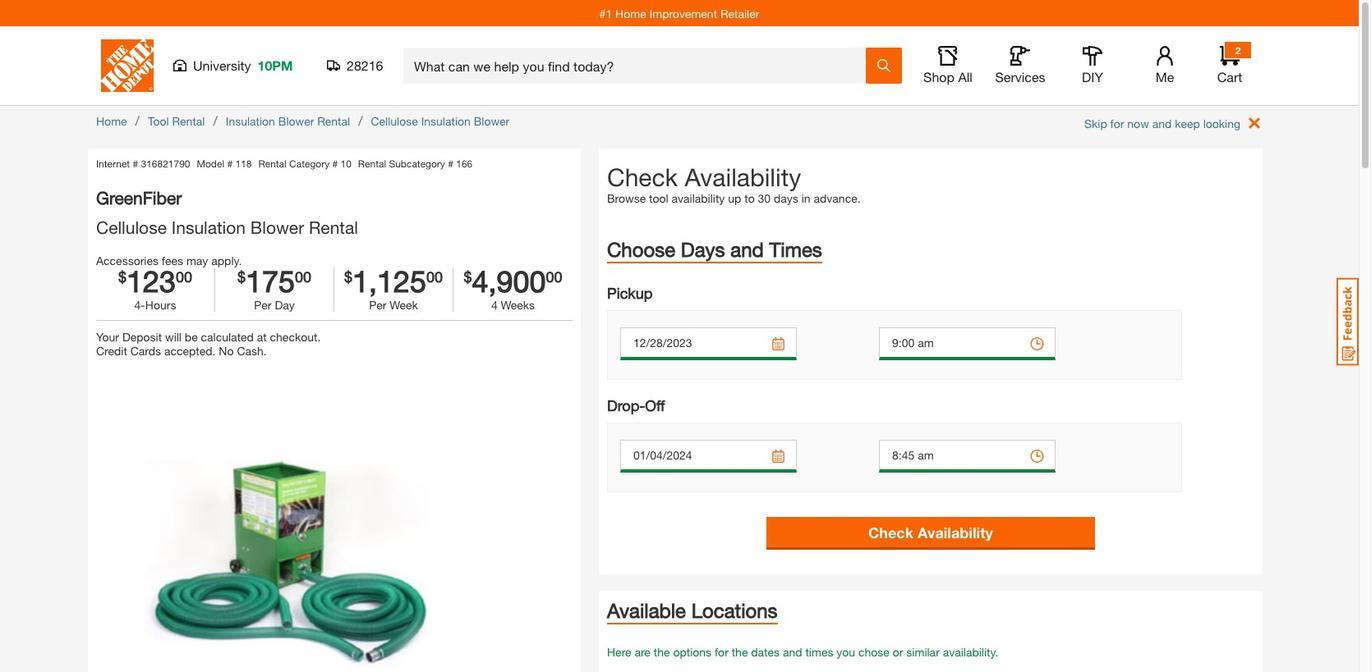 Task type: vqa. For each thing, say whether or not it's contained in the screenshot.


Task type: describe. For each thing, give the bounding box(es) containing it.
0 horizontal spatial for
[[715, 646, 729, 660]]

home link
[[96, 114, 127, 128]]

skip for now and keep looking
[[1084, 116, 1241, 130]]

internet # 316821790 model # 118 rental category # 10 rental subcategory # 166
[[96, 158, 473, 170]]

tool
[[649, 191, 669, 205]]

rental right 10
[[358, 158, 386, 170]]

cellulose for cellulose insulation blower rental
[[96, 218, 167, 237]]

me
[[1156, 69, 1174, 85]]

per for 175
[[254, 298, 272, 312]]

accessories
[[96, 254, 159, 268]]

are
[[635, 646, 651, 660]]

#1
[[599, 6, 612, 20]]

What can we help you find today? search field
[[414, 48, 865, 83]]

2 # from the left
[[227, 158, 233, 170]]

drop-off
[[607, 397, 665, 415]]

4 # from the left
[[448, 158, 453, 170]]

date text field for drop-off
[[620, 440, 797, 473]]

diy button
[[1066, 46, 1119, 85]]

123 dollars and 00 cents element containing 00
[[176, 268, 192, 296]]

all
[[958, 69, 973, 85]]

menu close image
[[1249, 117, 1260, 129]]

fees
[[162, 254, 183, 268]]

greenfiber
[[96, 188, 182, 208]]

retailer
[[720, 6, 759, 20]]

or
[[893, 646, 903, 660]]

rental down 10
[[309, 218, 358, 237]]

times
[[769, 238, 822, 261]]

keep
[[1175, 116, 1200, 130]]

check for check availability
[[868, 524, 914, 542]]

week
[[390, 298, 418, 312]]

cart 2
[[1217, 44, 1242, 85]]

316821790
[[141, 158, 190, 170]]

1 horizontal spatial home
[[615, 6, 646, 20]]

check availability browse tool availability up to 30 days in advance.
[[607, 163, 861, 205]]

available
[[607, 600, 686, 623]]

cash.
[[237, 344, 267, 358]]

00 for 123
[[176, 268, 192, 286]]

availability
[[672, 191, 725, 205]]

check availability
[[868, 524, 993, 542]]

check availability button
[[767, 518, 1095, 548]]

me button
[[1139, 46, 1191, 85]]

$ for 123
[[118, 268, 126, 286]]

175 dollars and 00 cents element containing $
[[237, 268, 246, 296]]

4,900 dollars and 00 cents element containing 00
[[546, 268, 562, 296]]

will
[[165, 330, 182, 344]]

apply.
[[211, 254, 242, 268]]

4,900
[[472, 264, 546, 299]]

1 vertical spatial and
[[731, 238, 764, 261]]

the home depot logo image
[[101, 39, 154, 92]]

rental up 10
[[317, 114, 350, 128]]

accessories fees may apply.
[[96, 254, 242, 268]]

10pm
[[258, 58, 293, 73]]

175 dollars and 00 cents element containing 00
[[295, 268, 311, 296]]

locations
[[692, 600, 778, 623]]

#1 home improvement retailer
[[599, 6, 759, 20]]

diy
[[1082, 69, 1103, 85]]

subcategory
[[389, 158, 445, 170]]

university 10pm
[[193, 58, 293, 73]]

1,125 dollars and 00 cents element containing 00
[[426, 268, 443, 296]]

here
[[607, 646, 631, 660]]

blower for cellulose insulation blower rental
[[250, 218, 304, 237]]

deposit
[[122, 330, 162, 344]]

cellulose insulation blower
[[371, 114, 510, 128]]

118
[[235, 158, 252, 170]]

$ for 1,125
[[344, 268, 352, 286]]

in
[[802, 191, 811, 205]]

date text field for pickup
[[620, 328, 797, 361]]

choose
[[607, 238, 675, 261]]

blower for cellulose insulation blower
[[474, 114, 510, 128]]

$ for 4,900
[[464, 268, 472, 286]]

now
[[1127, 116, 1149, 130]]

may
[[186, 254, 208, 268]]

category
[[289, 158, 330, 170]]

rental right tool
[[172, 114, 205, 128]]

day
[[275, 298, 295, 312]]

accepted.
[[164, 344, 216, 358]]

hours
[[145, 298, 176, 312]]

insulation for cellulose insulation blower rental
[[172, 218, 246, 237]]

cellulose for cellulose insulation blower
[[371, 114, 418, 128]]

1,125
[[352, 264, 426, 299]]

123
[[126, 264, 176, 299]]

$ 4,900 00
[[464, 264, 562, 299]]

off
[[645, 397, 665, 415]]

pickup
[[607, 284, 653, 302]]

shop all
[[924, 69, 973, 85]]

days
[[774, 191, 798, 205]]

times
[[806, 646, 833, 660]]

be
[[185, 330, 198, 344]]

skip
[[1084, 116, 1107, 130]]

calculated
[[201, 330, 254, 344]]

your deposit will be calculated at checkout. credit cards accepted. no cash.
[[96, 330, 321, 358]]

check for check availability browse tool availability up to 30 days in advance.
[[607, 163, 678, 191]]

28216 button
[[327, 58, 384, 74]]



Task type: locate. For each thing, give the bounding box(es) containing it.
1,125 dollars and 00 cents element
[[334, 264, 453, 299], [352, 264, 426, 299], [344, 268, 352, 296], [426, 268, 443, 296]]

cellulose insulation blower rental
[[96, 218, 358, 237]]

2 vertical spatial and
[[783, 646, 802, 660]]

# left the 118
[[227, 158, 233, 170]]

# left the 166
[[448, 158, 453, 170]]

1 horizontal spatial per
[[369, 298, 387, 312]]

home up the internet
[[96, 114, 127, 128]]

0 horizontal spatial availability
[[685, 163, 801, 191]]

model
[[197, 158, 224, 170]]

per
[[254, 298, 272, 312], [369, 298, 387, 312]]

for
[[1110, 116, 1124, 130], [715, 646, 729, 660]]

00 inside $ 1,125 00
[[426, 268, 443, 286]]

and right now
[[1152, 116, 1172, 130]]

per left day
[[254, 298, 272, 312]]

for left now
[[1110, 116, 1124, 130]]

0 horizontal spatial per
[[254, 298, 272, 312]]

# left 10
[[332, 158, 338, 170]]

availability.
[[943, 646, 999, 660]]

the right are in the bottom of the page
[[654, 646, 670, 660]]

175 dollars and 00 cents element
[[215, 264, 334, 299], [246, 264, 295, 299], [237, 268, 246, 296], [295, 268, 311, 296]]

123 dollars and 00 cents element
[[96, 264, 214, 299], [126, 264, 176, 299], [118, 268, 126, 296], [176, 268, 192, 296]]

dates
[[751, 646, 780, 660]]

insulation
[[226, 114, 275, 128], [421, 114, 471, 128], [172, 218, 246, 237]]

166
[[456, 158, 473, 170]]

$ for 175
[[237, 268, 246, 286]]

$ inside $ 1,125 00
[[344, 268, 352, 286]]

$ inside $ 4,900 00
[[464, 268, 472, 286]]

#
[[133, 158, 138, 170], [227, 158, 233, 170], [332, 158, 338, 170], [448, 158, 453, 170]]

feedback link image
[[1337, 278, 1359, 366]]

3 $ from the left
[[344, 268, 352, 286]]

and right days at the top of page
[[731, 238, 764, 261]]

looking
[[1203, 116, 1241, 130]]

3 00 from the left
[[426, 268, 443, 286]]

browse
[[607, 191, 646, 205]]

improvement
[[650, 6, 717, 20]]

4 weeks
[[491, 298, 535, 312]]

0 vertical spatial and
[[1152, 116, 1172, 130]]

date text field down off at the bottom left of the page
[[620, 440, 797, 473]]

00
[[176, 268, 192, 286], [295, 268, 311, 286], [426, 268, 443, 286], [546, 268, 562, 286]]

weeks
[[501, 298, 535, 312]]

00 for 4,900
[[546, 268, 562, 286]]

0 horizontal spatial home
[[96, 114, 127, 128]]

check inside button
[[868, 524, 914, 542]]

cellulose
[[371, 114, 418, 128], [96, 218, 167, 237]]

0 vertical spatial home
[[615, 6, 646, 20]]

00 for 175
[[295, 268, 311, 286]]

cellulose insulation blower link
[[371, 114, 510, 128]]

28216
[[347, 58, 383, 73]]

cellulose up the subcategory
[[371, 114, 418, 128]]

university
[[193, 58, 251, 73]]

the
[[654, 646, 670, 660], [732, 646, 748, 660]]

175
[[246, 264, 295, 299]]

0 horizontal spatial check
[[607, 163, 678, 191]]

0 horizontal spatial and
[[731, 238, 764, 261]]

cards
[[130, 344, 161, 358]]

chose
[[859, 646, 890, 660]]

0 horizontal spatial the
[[654, 646, 670, 660]]

0 vertical spatial for
[[1110, 116, 1124, 130]]

4 $ from the left
[[464, 268, 472, 286]]

services button
[[994, 46, 1047, 85]]

4-hours
[[134, 298, 176, 312]]

services
[[995, 69, 1046, 85]]

your
[[96, 330, 119, 344]]

cellulose insulation blower rental image
[[96, 375, 477, 673]]

and
[[1152, 116, 1172, 130], [731, 238, 764, 261], [783, 646, 802, 660]]

$ inside the $ 123 00
[[118, 268, 126, 286]]

insulation up the 166
[[421, 114, 471, 128]]

per week
[[369, 298, 418, 312]]

1 vertical spatial home
[[96, 114, 127, 128]]

1 vertical spatial availability
[[918, 524, 993, 542]]

2 00 from the left
[[295, 268, 311, 286]]

cart
[[1217, 69, 1242, 85]]

insulation up the 118
[[226, 114, 275, 128]]

similar
[[907, 646, 940, 660]]

2 the from the left
[[732, 646, 748, 660]]

1 00 from the left
[[176, 268, 192, 286]]

4,900 dollars and 00 cents element
[[454, 264, 573, 299], [472, 264, 546, 299], [464, 268, 472, 296], [546, 268, 562, 296]]

1 horizontal spatial for
[[1110, 116, 1124, 130]]

shop all button
[[922, 46, 974, 85]]

1 horizontal spatial availability
[[918, 524, 993, 542]]

0 vertical spatial date text field
[[620, 328, 797, 361]]

shop
[[924, 69, 955, 85]]

0 horizontal spatial cellulose
[[96, 218, 167, 237]]

2 horizontal spatial and
[[1152, 116, 1172, 130]]

$ inside $ 175 00
[[237, 268, 246, 286]]

1 # from the left
[[133, 158, 138, 170]]

00 inside $ 175 00
[[295, 268, 311, 286]]

insulation for cellulose insulation blower
[[421, 114, 471, 128]]

1 vertical spatial date text field
[[620, 440, 797, 473]]

skip for now and keep looking link
[[1084, 116, 1260, 130]]

10
[[341, 158, 352, 170]]

30
[[758, 191, 771, 205]]

1 horizontal spatial cellulose
[[371, 114, 418, 128]]

advance.
[[814, 191, 861, 205]]

home
[[615, 6, 646, 20], [96, 114, 127, 128]]

1 horizontal spatial and
[[783, 646, 802, 660]]

1 vertical spatial check
[[868, 524, 914, 542]]

per for 1,125
[[369, 298, 387, 312]]

tool rental link
[[148, 114, 205, 128]]

availability inside "check availability browse tool availability up to 30 days in advance."
[[685, 163, 801, 191]]

availability for check availability browse tool availability up to 30 days in advance.
[[685, 163, 801, 191]]

1 the from the left
[[654, 646, 670, 660]]

$ 123 00
[[118, 264, 192, 299]]

insulation blower rental
[[226, 114, 350, 128]]

tool
[[148, 114, 169, 128]]

rental right the 118
[[258, 158, 287, 170]]

checkout.
[[270, 330, 321, 344]]

$ 1,125 00
[[344, 264, 443, 299]]

up
[[728, 191, 741, 205]]

4
[[491, 298, 498, 312]]

1 $ from the left
[[118, 268, 126, 286]]

per left week
[[369, 298, 387, 312]]

0 vertical spatial cellulose
[[371, 114, 418, 128]]

availability for check availability
[[918, 524, 993, 542]]

date text field up off at the bottom left of the page
[[620, 328, 797, 361]]

00 inside $ 4,900 00
[[546, 268, 562, 286]]

2 date text field from the top
[[620, 440, 797, 473]]

1 per from the left
[[254, 298, 272, 312]]

available locations
[[607, 600, 778, 623]]

4 00 from the left
[[546, 268, 562, 286]]

1,125 dollars and 00 cents element containing $
[[344, 268, 352, 296]]

2 per from the left
[[369, 298, 387, 312]]

3 # from the left
[[332, 158, 338, 170]]

4-
[[134, 298, 145, 312]]

$
[[118, 268, 126, 286], [237, 268, 246, 286], [344, 268, 352, 286], [464, 268, 472, 286]]

00 inside the $ 123 00
[[176, 268, 192, 286]]

home right #1
[[615, 6, 646, 20]]

0 vertical spatial availability
[[685, 163, 801, 191]]

tool rental
[[148, 114, 205, 128]]

days
[[681, 238, 725, 261]]

1 vertical spatial cellulose
[[96, 218, 167, 237]]

# right the internet
[[133, 158, 138, 170]]

$ 175 00
[[237, 264, 311, 299]]

no
[[219, 344, 234, 358]]

the left dates at the bottom right of the page
[[732, 646, 748, 660]]

check
[[607, 163, 678, 191], [868, 524, 914, 542]]

internet
[[96, 158, 130, 170]]

availability
[[685, 163, 801, 191], [918, 524, 993, 542]]

4,900 dollars and 00 cents element containing $
[[464, 268, 472, 296]]

insulation up may
[[172, 218, 246, 237]]

1 date text field from the top
[[620, 328, 797, 361]]

for right "options" at the bottom of page
[[715, 646, 729, 660]]

and left times
[[783, 646, 802, 660]]

cellulose down greenfiber
[[96, 218, 167, 237]]

1 vertical spatial for
[[715, 646, 729, 660]]

credit
[[96, 344, 127, 358]]

options
[[673, 646, 712, 660]]

2
[[1235, 44, 1241, 56]]

you
[[837, 646, 855, 660]]

at
[[257, 330, 267, 344]]

rental
[[172, 114, 205, 128], [317, 114, 350, 128], [258, 158, 287, 170], [358, 158, 386, 170], [309, 218, 358, 237]]

availability inside button
[[918, 524, 993, 542]]

per day
[[254, 298, 295, 312]]

Date text field
[[620, 328, 797, 361], [620, 440, 797, 473]]

00 for 1,125
[[426, 268, 443, 286]]

0 vertical spatial check
[[607, 163, 678, 191]]

insulation blower rental link
[[226, 114, 350, 128]]

choose days and times
[[607, 238, 822, 261]]

1 horizontal spatial check
[[868, 524, 914, 542]]

check inside "check availability browse tool availability up to 30 days in advance."
[[607, 163, 678, 191]]

123 dollars and 00 cents element containing $
[[118, 268, 126, 296]]

2 $ from the left
[[237, 268, 246, 286]]

1 horizontal spatial the
[[732, 646, 748, 660]]



